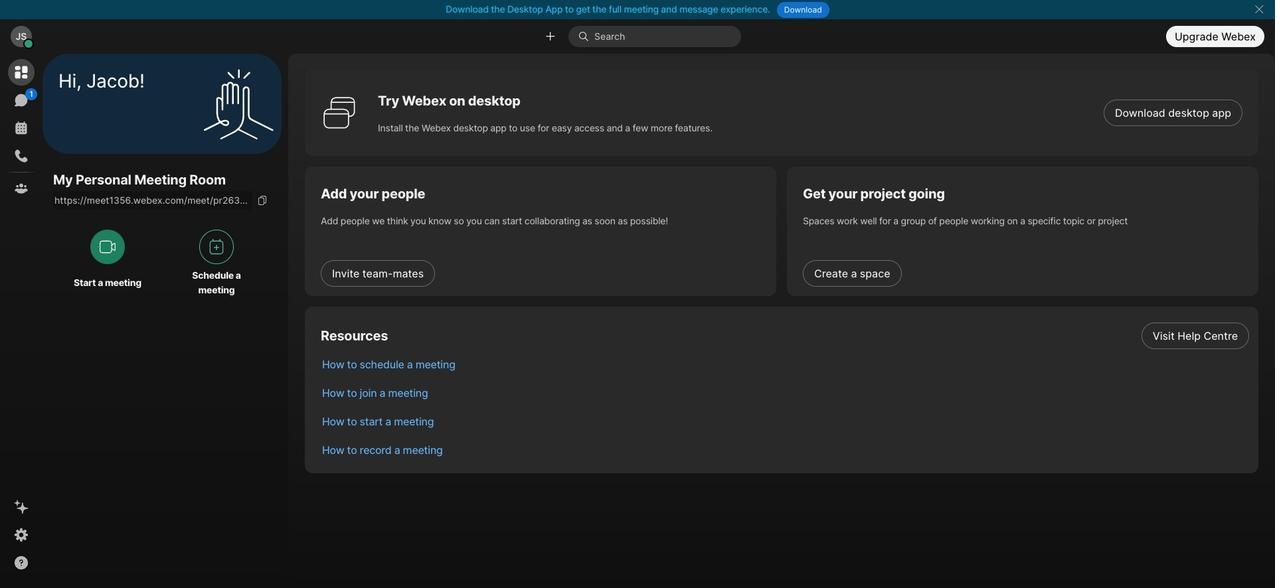 Task type: describe. For each thing, give the bounding box(es) containing it.
two hands high-fiving image
[[199, 64, 278, 144]]

3 list item from the top
[[312, 379, 1259, 407]]

5 list item from the top
[[312, 436, 1259, 465]]

1 list item from the top
[[312, 322, 1259, 350]]

cancel_16 image
[[1255, 4, 1265, 15]]



Task type: locate. For each thing, give the bounding box(es) containing it.
navigation
[[0, 54, 43, 589]]

4 list item from the top
[[312, 407, 1259, 436]]

webex tab list
[[8, 59, 37, 202]]

None text field
[[53, 192, 253, 210]]

list item
[[312, 322, 1259, 350], [312, 350, 1259, 379], [312, 379, 1259, 407], [312, 407, 1259, 436], [312, 436, 1259, 465]]

2 list item from the top
[[312, 350, 1259, 379]]



